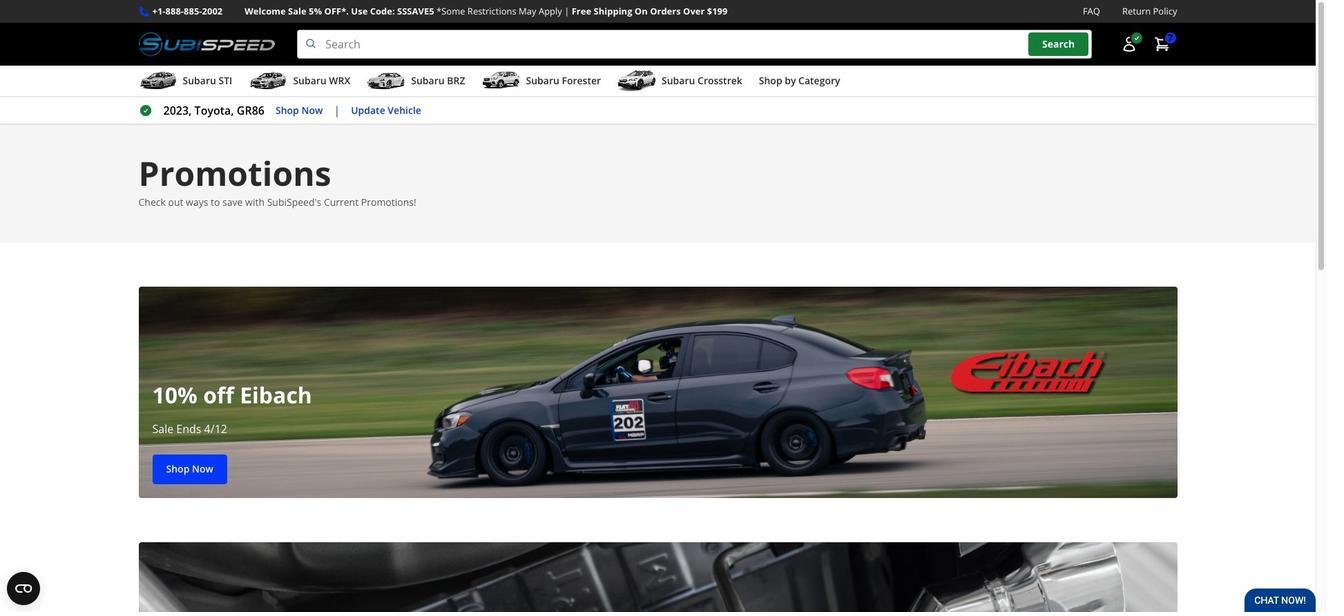 Task type: describe. For each thing, give the bounding box(es) containing it.
a subaru crosstrek thumbnail image image
[[618, 71, 656, 91]]

subispeed logo image
[[139, 30, 275, 59]]

search input field
[[297, 30, 1092, 59]]

open widget image
[[7, 572, 40, 605]]

a subaru sti thumbnail image image
[[139, 71, 177, 91]]

a subaru brz thumbnail image image
[[367, 71, 406, 91]]



Task type: vqa. For each thing, say whether or not it's contained in the screenshot.
'Subispeed logo'
yes



Task type: locate. For each thing, give the bounding box(es) containing it.
button image
[[1121, 36, 1138, 53]]

a subaru wrx thumbnail image image
[[249, 71, 288, 91]]

a subaru forester thumbnail image image
[[482, 71, 521, 91]]



